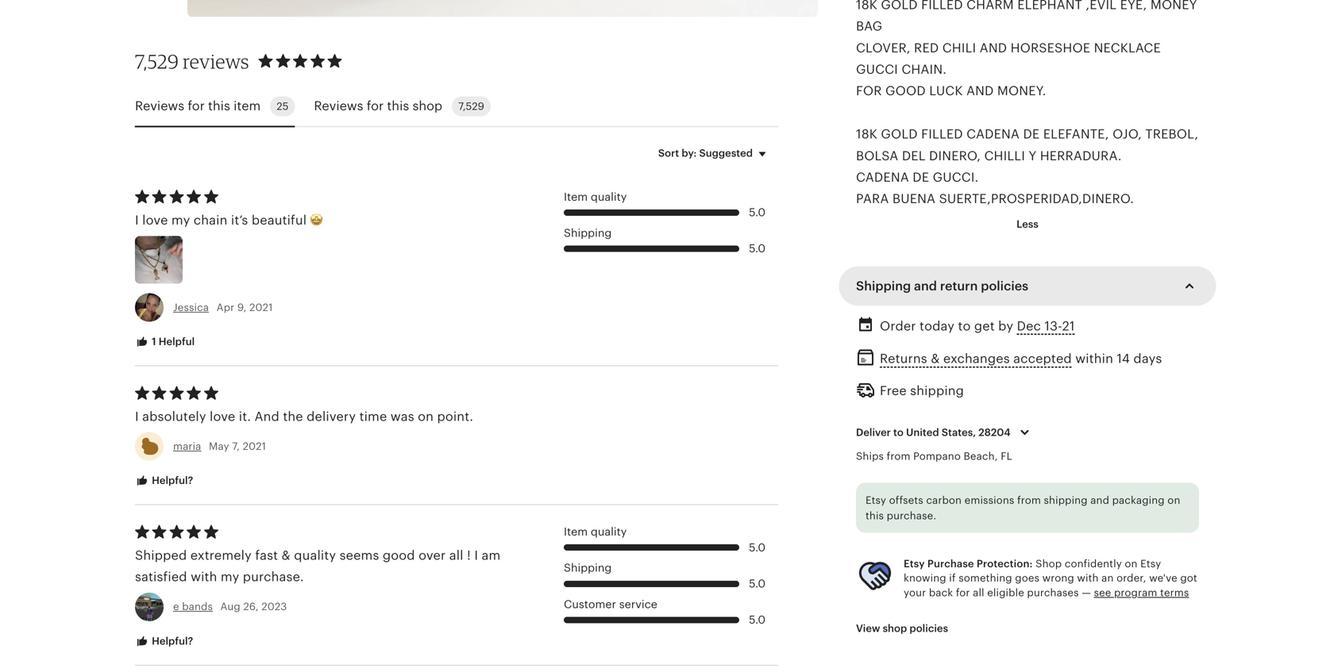 Task type: vqa. For each thing, say whether or not it's contained in the screenshot.
helpful? button
yes



Task type: describe. For each thing, give the bounding box(es) containing it.
e
[[173, 602, 179, 613]]

this inside etsy offsets carbon emissions from shipping and packaging on this purchase.
[[866, 510, 884, 522]]

1 helpful button
[[123, 328, 207, 357]]

5 5.0 from the top
[[749, 614, 766, 627]]

protection:
[[977, 558, 1033, 570]]

for for shop
[[367, 99, 384, 113]]

apr
[[217, 302, 235, 314]]

13-
[[1045, 319, 1063, 334]]

sort
[[658, 148, 679, 159]]

helpful
[[159, 336, 195, 348]]

fl
[[1001, 451, 1013, 463]]

0 vertical spatial and
[[980, 41, 1008, 55]]

less
[[1017, 218, 1039, 230]]

view details of this review photo by jessica image
[[135, 236, 183, 284]]

chain
[[194, 213, 228, 228]]

to inside the deliver to united states, 28204 dropdown button
[[894, 427, 904, 439]]

2021 for maria may 7, 2021
[[243, 441, 266, 453]]

returns & exchanges accepted within 14 days
[[880, 352, 1163, 366]]

the
[[283, 410, 303, 424]]

shipping for shipped extremely fast & quality seems good over all ! i am satisfied with my purchase.
[[564, 562, 612, 575]]

1 helpful
[[149, 336, 195, 348]]

18k gold filled charm elephant ,evil eye, money bag clover, red chili and horseshoe necklace gucci chain. for good luck and money.
[[856, 0, 1198, 98]]

offsets
[[889, 495, 924, 507]]

pompano
[[914, 451, 961, 463]]

1 horizontal spatial &
[[931, 352, 940, 366]]

shipping and return policies button
[[842, 267, 1214, 305]]

2023
[[262, 602, 287, 613]]

26,
[[243, 602, 259, 613]]

1
[[152, 336, 156, 348]]

shop inside button
[[883, 623, 907, 635]]

item
[[234, 99, 261, 113]]

policies inside 'dropdown button'
[[981, 279, 1029, 294]]

purchase. inside etsy offsets carbon emissions from shipping and packaging on this purchase.
[[887, 510, 937, 522]]

clover,
[[856, 41, 911, 55]]

helpful? button for i absolutely love it. and the delivery time was on point.
[[123, 467, 205, 496]]

tab list containing reviews for this item
[[135, 87, 779, 127]]

7,
[[232, 441, 240, 453]]

gold for bag
[[881, 0, 918, 12]]

chili
[[943, 41, 977, 55]]

delivery
[[307, 410, 356, 424]]

21
[[1063, 319, 1075, 334]]

all inside 'shop confidently on etsy knowing if something goes wrong with an order, we've got your back for all eligible purchases —'
[[973, 587, 985, 599]]

customer
[[564, 598, 616, 611]]

view shop policies
[[856, 623, 949, 635]]

it.
[[239, 410, 251, 424]]

reviews for this item
[[135, 99, 261, 113]]

,evil
[[1086, 0, 1117, 12]]

0 horizontal spatial on
[[418, 410, 434, 424]]

1 vertical spatial cadena
[[856, 170, 910, 185]]

goes
[[1015, 573, 1040, 585]]

0 vertical spatial to
[[958, 319, 971, 334]]

money.
[[998, 84, 1047, 98]]

shop
[[1036, 558, 1062, 570]]

reviews for this shop
[[314, 99, 443, 113]]

charm
[[967, 0, 1014, 12]]

gucci
[[856, 62, 898, 77]]

1 5.0 from the top
[[749, 206, 766, 219]]

1 vertical spatial and
[[967, 84, 994, 98]]

returns
[[880, 352, 928, 366]]

0 horizontal spatial de
[[913, 170, 930, 185]]

item quality for i love my chain it's beautiful 🤩
[[564, 191, 627, 203]]

fast
[[255, 549, 278, 563]]

para
[[856, 192, 889, 206]]

all inside shipped extremely fast & quality seems good over all ! i am satisfied with my purchase.
[[449, 549, 464, 563]]

on inside etsy offsets carbon emissions from shipping and packaging on this purchase.
[[1168, 495, 1181, 507]]

y
[[1029, 149, 1037, 163]]

i for i love my chain it's beautiful 🤩
[[135, 213, 139, 228]]

service
[[619, 598, 658, 611]]

carbon
[[927, 495, 962, 507]]

chilli
[[985, 149, 1026, 163]]

reviews for reviews for this shop
[[314, 99, 363, 113]]

etsy purchase protection:
[[904, 558, 1033, 570]]

for for item
[[188, 99, 205, 113]]

0 vertical spatial de
[[1024, 127, 1040, 141]]

buena
[[893, 192, 936, 206]]

0 horizontal spatial my
[[172, 213, 190, 228]]

and
[[255, 410, 280, 424]]

order,
[[1117, 573, 1147, 585]]

🤩
[[310, 213, 323, 228]]

your
[[904, 587, 926, 599]]

confidently
[[1065, 558, 1122, 570]]

horseshoe
[[1011, 41, 1091, 55]]

eye,
[[1121, 0, 1148, 12]]

shipping for i love my chain it's beautiful 🤩
[[564, 227, 612, 239]]

shipped
[[135, 549, 187, 563]]

3 5.0 from the top
[[749, 542, 766, 554]]

shipping and return policies
[[856, 279, 1029, 294]]

by
[[999, 319, 1014, 334]]

less button
[[1005, 210, 1051, 239]]

jessica apr 9, 2021
[[173, 302, 273, 314]]

suggested
[[699, 148, 753, 159]]

see program terms link
[[1094, 587, 1190, 599]]

2 5.0 from the top
[[749, 242, 766, 255]]

bands
[[182, 602, 213, 613]]

chain.
[[902, 62, 947, 77]]

if
[[950, 573, 956, 585]]

dinero,
[[929, 149, 981, 163]]

customer service
[[564, 598, 658, 611]]

maria
[[173, 441, 201, 453]]

quality inside shipped extremely fast & quality seems good over all ! i am satisfied with my purchase.
[[294, 549, 336, 563]]

with inside shipped extremely fast & quality seems good over all ! i am satisfied with my purchase.
[[191, 570, 217, 585]]

packaging
[[1113, 495, 1165, 507]]

dec 13-21 button
[[1017, 315, 1075, 338]]

beautiful
[[252, 213, 307, 228]]

helpful? button for shipped extremely fast & quality seems good over all ! i am satisfied with my purchase.
[[123, 627, 205, 657]]

good
[[383, 549, 415, 563]]

7,529 for 7,529
[[459, 100, 484, 112]]

emissions
[[965, 495, 1015, 507]]

18k for 18k gold filled cadena de elefante, ojo, trebol, bolsa del dinero, chilli y herradura. cadena de gucci. para buena suerte,prosperidad,dinero.
[[856, 127, 878, 141]]

today
[[920, 319, 955, 334]]

am
[[482, 549, 501, 563]]

filled for charm
[[922, 0, 963, 12]]



Task type: locate. For each thing, give the bounding box(es) containing it.
2021
[[249, 302, 273, 314], [243, 441, 266, 453]]

1 vertical spatial shipping
[[856, 279, 911, 294]]

0 vertical spatial shipping
[[564, 227, 612, 239]]

1 horizontal spatial etsy
[[904, 558, 925, 570]]

quality for i love my chain it's beautiful 🤩
[[591, 191, 627, 203]]

gold inside 18k gold filled charm elephant ,evil eye, money bag clover, red chili and horseshoe necklace gucci chain. for good luck and money.
[[881, 0, 918, 12]]

aug
[[220, 602, 241, 613]]

reviews right '25'
[[314, 99, 363, 113]]

necklace
[[1094, 41, 1161, 55]]

item quality
[[564, 191, 627, 203], [564, 526, 627, 539]]

1 vertical spatial from
[[1018, 495, 1041, 507]]

an
[[1102, 573, 1114, 585]]

elefante,
[[1044, 127, 1110, 141]]

with down "extremely"
[[191, 570, 217, 585]]

reviews for reviews for this item
[[135, 99, 184, 113]]

0 vertical spatial cadena
[[967, 127, 1020, 141]]

i left absolutely
[[135, 410, 139, 424]]

order today to get by dec 13-21
[[880, 319, 1075, 334]]

2 item from the top
[[564, 526, 588, 539]]

1 horizontal spatial to
[[958, 319, 971, 334]]

filled up red on the right of the page
[[922, 0, 963, 12]]

!
[[467, 549, 471, 563]]

shipping inside 'dropdown button'
[[856, 279, 911, 294]]

love left the it.
[[210, 410, 235, 424]]

shipping up 'deliver to united states, 28204'
[[911, 384, 964, 398]]

1 horizontal spatial all
[[973, 587, 985, 599]]

1 horizontal spatial cadena
[[967, 127, 1020, 141]]

on inside 'shop confidently on etsy knowing if something goes wrong with an order, we've got your back for all eligible purchases —'
[[1125, 558, 1138, 570]]

to left 'get'
[[958, 319, 971, 334]]

with up —
[[1078, 573, 1099, 585]]

cadena
[[967, 127, 1020, 141], [856, 170, 910, 185]]

may
[[209, 441, 229, 453]]

1 item quality from the top
[[564, 191, 627, 203]]

all left !
[[449, 549, 464, 563]]

get
[[975, 319, 995, 334]]

2021 right '7,'
[[243, 441, 266, 453]]

maria link
[[173, 441, 201, 453]]

0 vertical spatial 2021
[[249, 302, 273, 314]]

2 horizontal spatial this
[[866, 510, 884, 522]]

1 vertical spatial on
[[1168, 495, 1181, 507]]

i right !
[[475, 549, 478, 563]]

for
[[856, 84, 882, 98]]

0 vertical spatial all
[[449, 549, 464, 563]]

1 horizontal spatial for
[[367, 99, 384, 113]]

shop inside tab list
[[413, 99, 443, 113]]

wrong
[[1043, 573, 1075, 585]]

0 vertical spatial my
[[172, 213, 190, 228]]

1 vertical spatial to
[[894, 427, 904, 439]]

1 vertical spatial item
[[564, 526, 588, 539]]

0 horizontal spatial shop
[[413, 99, 443, 113]]

view
[[856, 623, 881, 635]]

item for shipped extremely fast & quality seems good over all ! i am satisfied with my purchase.
[[564, 526, 588, 539]]

and left return
[[914, 279, 937, 294]]

free shipping
[[880, 384, 964, 398]]

1 horizontal spatial purchase.
[[887, 510, 937, 522]]

on right the was
[[418, 410, 434, 424]]

1 helpful? from the top
[[149, 475, 193, 487]]

extremely
[[190, 549, 252, 563]]

2 item quality from the top
[[564, 526, 627, 539]]

1 vertical spatial helpful? button
[[123, 627, 205, 657]]

0 vertical spatial on
[[418, 410, 434, 424]]

0 horizontal spatial with
[[191, 570, 217, 585]]

point.
[[437, 410, 474, 424]]

all down something
[[973, 587, 985, 599]]

1 vertical spatial &
[[282, 549, 291, 563]]

de up y
[[1024, 127, 1040, 141]]

2021 right 9,
[[249, 302, 273, 314]]

0 horizontal spatial purchase.
[[243, 570, 304, 585]]

0 vertical spatial policies
[[981, 279, 1029, 294]]

etsy for etsy purchase protection:
[[904, 558, 925, 570]]

helpful? down e
[[149, 636, 193, 648]]

9,
[[237, 302, 247, 314]]

item for i love my chain it's beautiful 🤩
[[564, 191, 588, 203]]

18k up bolsa
[[856, 127, 878, 141]]

policies up by
[[981, 279, 1029, 294]]

from
[[887, 451, 911, 463], [1018, 495, 1041, 507]]

my left chain
[[172, 213, 190, 228]]

0 vertical spatial &
[[931, 352, 940, 366]]

shop
[[413, 99, 443, 113], [883, 623, 907, 635]]

love up view details of this review photo by jessica
[[142, 213, 168, 228]]

2 18k from the top
[[856, 127, 878, 141]]

program
[[1115, 587, 1158, 599]]

1 vertical spatial policies
[[910, 623, 949, 635]]

got
[[1181, 573, 1198, 585]]

1 horizontal spatial shipping
[[1044, 495, 1088, 507]]

and
[[980, 41, 1008, 55], [967, 84, 994, 98]]

0 vertical spatial gold
[[881, 0, 918, 12]]

i love my chain it's beautiful 🤩
[[135, 213, 323, 228]]

helpful?
[[149, 475, 193, 487], [149, 636, 193, 648]]

purchase. down offsets
[[887, 510, 937, 522]]

sort by: suggested
[[658, 148, 753, 159]]

with inside 'shop confidently on etsy knowing if something goes wrong with an order, we've got your back for all eligible purchases —'
[[1078, 573, 1099, 585]]

de up buena
[[913, 170, 930, 185]]

1 18k from the top
[[856, 0, 878, 12]]

shipping
[[911, 384, 964, 398], [1044, 495, 1088, 507]]

etsy up 'we've' at the bottom right of the page
[[1141, 558, 1162, 570]]

0 horizontal spatial from
[[887, 451, 911, 463]]

0 vertical spatial helpful? button
[[123, 467, 205, 496]]

0 vertical spatial from
[[887, 451, 911, 463]]

i up view details of this review photo by jessica
[[135, 213, 139, 228]]

1 item from the top
[[564, 191, 588, 203]]

etsy offsets carbon emissions from shipping and packaging on this purchase.
[[866, 495, 1181, 522]]

1 vertical spatial 18k
[[856, 127, 878, 141]]

1 horizontal spatial on
[[1125, 558, 1138, 570]]

0 vertical spatial filled
[[922, 0, 963, 12]]

ojo,
[[1113, 127, 1142, 141]]

i absolutely love it. and the delivery time was on point.
[[135, 410, 474, 424]]

elephant
[[1018, 0, 1083, 12]]

filled
[[922, 0, 963, 12], [922, 127, 963, 141]]

satisfied
[[135, 570, 187, 585]]

on right packaging
[[1168, 495, 1181, 507]]

it's
[[231, 213, 248, 228]]

0 horizontal spatial policies
[[910, 623, 949, 635]]

seems
[[340, 549, 379, 563]]

1 horizontal spatial shop
[[883, 623, 907, 635]]

0 horizontal spatial this
[[208, 99, 230, 113]]

reviews
[[135, 99, 184, 113], [314, 99, 363, 113]]

i for i absolutely love it. and the delivery time was on point.
[[135, 410, 139, 424]]

1 vertical spatial 7,529
[[459, 100, 484, 112]]

and
[[914, 279, 937, 294], [1091, 495, 1110, 507]]

helpful? for shipped extremely fast & quality seems good over all ! i am satisfied with my purchase.
[[149, 636, 193, 648]]

1 horizontal spatial from
[[1018, 495, 1041, 507]]

1 vertical spatial love
[[210, 410, 235, 424]]

policies down "back"
[[910, 623, 949, 635]]

purchase. down fast
[[243, 570, 304, 585]]

gold inside "18k gold filled cadena de elefante, ojo, trebol, bolsa del dinero, chilli y herradura. cadena de gucci. para buena suerte,prosperidad,dinero."
[[881, 127, 918, 141]]

eligible
[[988, 587, 1025, 599]]

from right 'emissions'
[[1018, 495, 1041, 507]]

and right luck
[[967, 84, 994, 98]]

purchase.
[[887, 510, 937, 522], [243, 570, 304, 585]]

1 vertical spatial item quality
[[564, 526, 627, 539]]

0 horizontal spatial shipping
[[911, 384, 964, 398]]

and inside shipping and return policies 'dropdown button'
[[914, 279, 937, 294]]

shipped extremely fast & quality seems good over all ! i am satisfied with my purchase.
[[135, 549, 501, 585]]

etsy inside 'shop confidently on etsy knowing if something goes wrong with an order, we've got your back for all eligible purchases —'
[[1141, 558, 1162, 570]]

2 helpful? button from the top
[[123, 627, 205, 657]]

5.0
[[749, 206, 766, 219], [749, 242, 766, 255], [749, 542, 766, 554], [749, 578, 766, 591], [749, 614, 766, 627]]

i inside shipped extremely fast & quality seems good over all ! i am satisfied with my purchase.
[[475, 549, 478, 563]]

etsy inside etsy offsets carbon emissions from shipping and packaging on this purchase.
[[866, 495, 887, 507]]

from inside etsy offsets carbon emissions from shipping and packaging on this purchase.
[[1018, 495, 1041, 507]]

& inside shipped extremely fast & quality seems good over all ! i am satisfied with my purchase.
[[282, 549, 291, 563]]

helpful? button down maria
[[123, 467, 205, 496]]

0 horizontal spatial &
[[282, 549, 291, 563]]

1 vertical spatial purchase.
[[243, 570, 304, 585]]

14
[[1117, 352, 1130, 366]]

2 horizontal spatial on
[[1168, 495, 1181, 507]]

sort by: suggested button
[[647, 137, 784, 170]]

and right chili
[[980, 41, 1008, 55]]

purchase. inside shipped extremely fast & quality seems good over all ! i am satisfied with my purchase.
[[243, 570, 304, 585]]

18k inside 18k gold filled charm elephant ,evil eye, money bag clover, red chili and horseshoe necklace gucci chain. for good luck and money.
[[856, 0, 878, 12]]

etsy up 'knowing'
[[904, 558, 925, 570]]

0 horizontal spatial and
[[914, 279, 937, 294]]

cadena down bolsa
[[856, 170, 910, 185]]

0 vertical spatial item quality
[[564, 191, 627, 203]]

1 horizontal spatial reviews
[[314, 99, 363, 113]]

1 horizontal spatial with
[[1078, 573, 1099, 585]]

filled inside 18k gold filled charm elephant ,evil eye, money bag clover, red chili and horseshoe necklace gucci chain. for good luck and money.
[[922, 0, 963, 12]]

bag
[[856, 19, 883, 33]]

see program terms
[[1094, 587, 1190, 599]]

1 filled from the top
[[922, 0, 963, 12]]

1 vertical spatial all
[[973, 587, 985, 599]]

and left packaging
[[1091, 495, 1110, 507]]

shop confidently on etsy knowing if something goes wrong with an order, we've got your back for all eligible purchases —
[[904, 558, 1198, 599]]

1 vertical spatial filled
[[922, 127, 963, 141]]

—
[[1082, 587, 1092, 599]]

18k for 18k gold filled charm elephant ,evil eye, money bag clover, red chili and horseshoe necklace gucci chain. for good luck and money.
[[856, 0, 878, 12]]

on up order,
[[1125, 558, 1138, 570]]

0 horizontal spatial reviews
[[135, 99, 184, 113]]

0 horizontal spatial to
[[894, 427, 904, 439]]

1 gold from the top
[[881, 0, 918, 12]]

returns & exchanges accepted button
[[880, 348, 1072, 371]]

28204
[[979, 427, 1011, 439]]

within
[[1076, 352, 1114, 366]]

this for item
[[208, 99, 230, 113]]

quality for shipped extremely fast & quality seems good over all ! i am satisfied with my purchase.
[[591, 526, 627, 539]]

ships from pompano beach, fl
[[856, 451, 1013, 463]]

my down "extremely"
[[221, 570, 239, 585]]

filled up dinero,
[[922, 127, 963, 141]]

1 vertical spatial i
[[135, 410, 139, 424]]

united
[[906, 427, 939, 439]]

2 horizontal spatial etsy
[[1141, 558, 1162, 570]]

helpful? button down e
[[123, 627, 205, 657]]

1 horizontal spatial and
[[1091, 495, 1110, 507]]

gold up 'del'
[[881, 127, 918, 141]]

for inside 'shop confidently on etsy knowing if something goes wrong with an order, we've got your back for all eligible purchases —'
[[956, 587, 970, 599]]

de
[[1024, 127, 1040, 141], [913, 170, 930, 185]]

helpful? for i absolutely love it. and the delivery time was on point.
[[149, 475, 193, 487]]

shipping inside etsy offsets carbon emissions from shipping and packaging on this purchase.
[[1044, 495, 1088, 507]]

2 filled from the top
[[922, 127, 963, 141]]

4 5.0 from the top
[[749, 578, 766, 591]]

1 vertical spatial shipping
[[1044, 495, 1088, 507]]

tab list
[[135, 87, 779, 127]]

terms
[[1161, 587, 1190, 599]]

0 horizontal spatial all
[[449, 549, 464, 563]]

1 helpful? button from the top
[[123, 467, 205, 496]]

1 horizontal spatial de
[[1024, 127, 1040, 141]]

0 vertical spatial quality
[[591, 191, 627, 203]]

gold for bolsa
[[881, 127, 918, 141]]

e bands aug 26, 2023
[[173, 602, 287, 613]]

& right fast
[[282, 549, 291, 563]]

1 vertical spatial helpful?
[[149, 636, 193, 648]]

absolutely
[[142, 410, 206, 424]]

1 vertical spatial quality
[[591, 526, 627, 539]]

from right ships
[[887, 451, 911, 463]]

1 vertical spatial gold
[[881, 127, 918, 141]]

0 horizontal spatial 7,529
[[135, 50, 179, 73]]

filled for cadena
[[922, 127, 963, 141]]

1 horizontal spatial my
[[221, 570, 239, 585]]

helpful? down maria
[[149, 475, 193, 487]]

to left united
[[894, 427, 904, 439]]

time
[[360, 410, 387, 424]]

etsy left offsets
[[866, 495, 887, 507]]

0 vertical spatial i
[[135, 213, 139, 228]]

2 vertical spatial shipping
[[564, 562, 612, 575]]

2021 for jessica apr 9, 2021
[[249, 302, 273, 314]]

1 horizontal spatial love
[[210, 410, 235, 424]]

bolsa
[[856, 149, 899, 163]]

1 vertical spatial 2021
[[243, 441, 266, 453]]

0 horizontal spatial love
[[142, 213, 168, 228]]

1 reviews from the left
[[135, 99, 184, 113]]

2 vertical spatial on
[[1125, 558, 1138, 570]]

shipping up shop
[[1044, 495, 1088, 507]]

0 horizontal spatial cadena
[[856, 170, 910, 185]]

filled inside "18k gold filled cadena de elefante, ojo, trebol, bolsa del dinero, chilli y herradura. cadena de gucci. para buena suerte,prosperidad,dinero."
[[922, 127, 963, 141]]

18k inside "18k gold filled cadena de elefante, ojo, trebol, bolsa del dinero, chilli y herradura. cadena de gucci. para buena suerte,prosperidad,dinero."
[[856, 127, 878, 141]]

& right returns in the bottom of the page
[[931, 352, 940, 366]]

0 vertical spatial and
[[914, 279, 937, 294]]

2 reviews from the left
[[314, 99, 363, 113]]

1 vertical spatial my
[[221, 570, 239, 585]]

0 vertical spatial shop
[[413, 99, 443, 113]]

and inside etsy offsets carbon emissions from shipping and packaging on this purchase.
[[1091, 495, 1110, 507]]

red
[[914, 41, 939, 55]]

etsy for etsy offsets carbon emissions from shipping and packaging on this purchase.
[[866, 495, 887, 507]]

7,529 for 7,529 reviews
[[135, 50, 179, 73]]

7,529 inside tab list
[[459, 100, 484, 112]]

0 horizontal spatial for
[[188, 99, 205, 113]]

deliver to united states, 28204 button
[[844, 416, 1047, 450]]

18k up bag
[[856, 0, 878, 12]]

policies
[[981, 279, 1029, 294], [910, 623, 949, 635]]

1 horizontal spatial 7,529
[[459, 100, 484, 112]]

1 horizontal spatial this
[[387, 99, 409, 113]]

was
[[391, 410, 414, 424]]

trebol,
[[1146, 127, 1199, 141]]

2 vertical spatial i
[[475, 549, 478, 563]]

0 horizontal spatial etsy
[[866, 495, 887, 507]]

see
[[1094, 587, 1112, 599]]

free
[[880, 384, 907, 398]]

0 vertical spatial item
[[564, 191, 588, 203]]

0 vertical spatial helpful?
[[149, 475, 193, 487]]

1 vertical spatial and
[[1091, 495, 1110, 507]]

2 vertical spatial quality
[[294, 549, 336, 563]]

1 horizontal spatial policies
[[981, 279, 1029, 294]]

gold up bag
[[881, 0, 918, 12]]

reviews down the 7,529 reviews
[[135, 99, 184, 113]]

my inside shipped extremely fast & quality seems good over all ! i am satisfied with my purchase.
[[221, 570, 239, 585]]

purchases
[[1028, 587, 1079, 599]]

25
[[277, 100, 289, 112]]

e bands link
[[173, 602, 213, 613]]

this for shop
[[387, 99, 409, 113]]

policies inside button
[[910, 623, 949, 635]]

this
[[208, 99, 230, 113], [387, 99, 409, 113], [866, 510, 884, 522]]

1 vertical spatial de
[[913, 170, 930, 185]]

dec
[[1017, 319, 1041, 334]]

item quality for shipped extremely fast & quality seems good over all ! i am satisfied with my purchase.
[[564, 526, 627, 539]]

exchanges
[[944, 352, 1010, 366]]

0 vertical spatial 7,529
[[135, 50, 179, 73]]

0 vertical spatial shipping
[[911, 384, 964, 398]]

2 horizontal spatial for
[[956, 587, 970, 599]]

18k gold filled cadena de elefante, ojo, trebol, bolsa del dinero, chilli y herradura. cadena de gucci. para buena suerte,prosperidad,dinero.
[[856, 127, 1199, 206]]

1 vertical spatial shop
[[883, 623, 907, 635]]

0 vertical spatial purchase.
[[887, 510, 937, 522]]

0 vertical spatial 18k
[[856, 0, 878, 12]]

2 helpful? from the top
[[149, 636, 193, 648]]

cadena up chilli
[[967, 127, 1020, 141]]

2 gold from the top
[[881, 127, 918, 141]]



